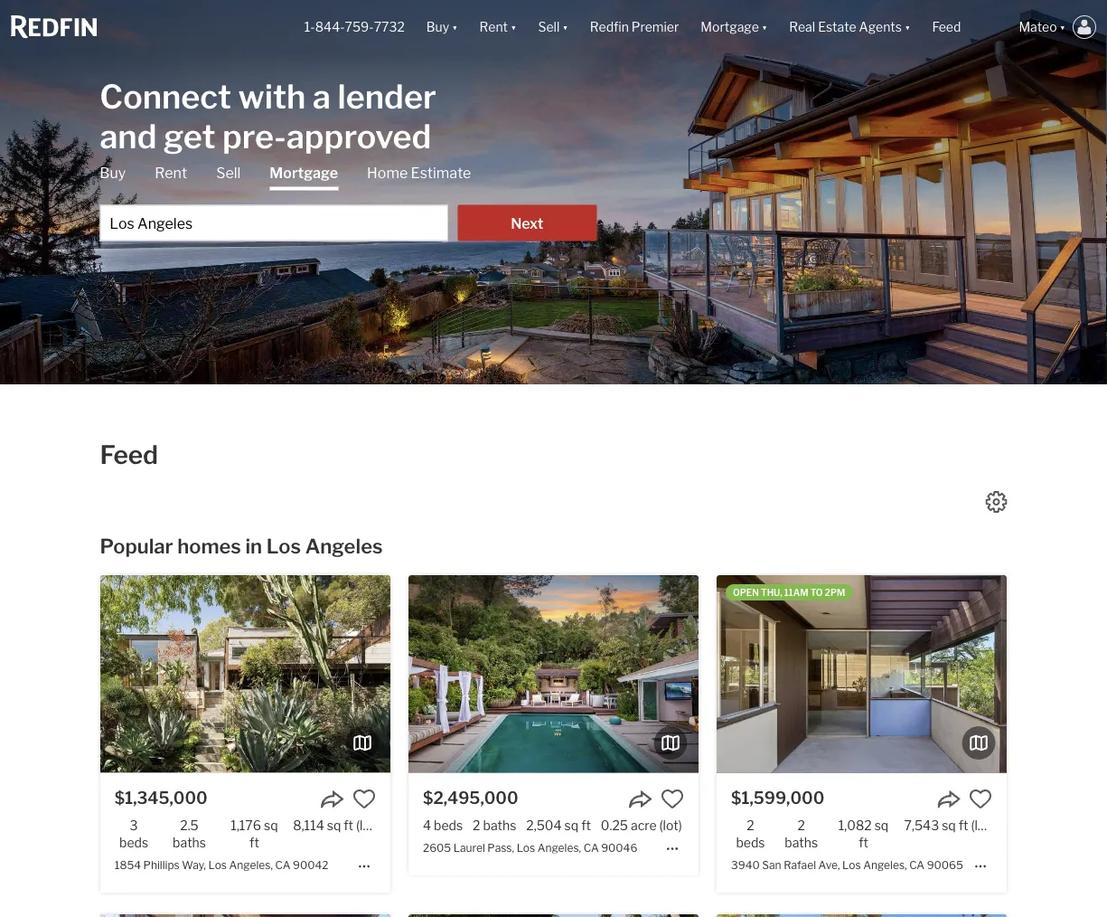Task type: locate. For each thing, give the bounding box(es) containing it.
7,543 sq ft (lot)
[[905, 818, 995, 833]]

2,504 sq ft
[[527, 818, 591, 833]]

rent ▾ button
[[480, 0, 517, 54]]

favorite button checkbox up the 7,543 sq ft (lot)
[[970, 787, 993, 811]]

(lot) down favorite button checkbox
[[356, 818, 379, 833]]

1 horizontal spatial feed
[[933, 19, 962, 35]]

ft left 0.25
[[582, 818, 591, 833]]

0 vertical spatial buy
[[427, 19, 450, 35]]

los right pass,
[[517, 841, 536, 854]]

2 2 from the left
[[747, 818, 755, 833]]

City, County, ZIP search field
[[100, 205, 448, 241]]

angeles, for $2,495,000
[[538, 841, 582, 854]]

agents
[[860, 19, 903, 35]]

los for way,
[[208, 859, 227, 872]]

0 vertical spatial feed
[[933, 19, 962, 35]]

rent down get
[[155, 164, 187, 182]]

favorite button checkbox
[[661, 787, 685, 811], [970, 787, 993, 811]]

2 for $1,599,000
[[798, 818, 806, 833]]

homes
[[177, 534, 241, 559]]

2
[[473, 818, 481, 833], [747, 818, 755, 833], [798, 818, 806, 833]]

1 vertical spatial rent
[[155, 164, 187, 182]]

1 horizontal spatial angeles,
[[538, 841, 582, 854]]

buy inside dropdown button
[[427, 19, 450, 35]]

photo of 2605 laurel pass, los angeles, ca 90046 image
[[409, 575, 699, 773], [699, 575, 990, 773]]

2 sq from the left
[[327, 818, 341, 833]]

1,176 sq ft
[[231, 818, 278, 851]]

ft right 7,543
[[959, 818, 969, 833]]

rent inside tab list
[[155, 164, 187, 182]]

▾ right mateo
[[1061, 19, 1066, 35]]

redfin premier button
[[580, 0, 690, 54]]

11am
[[785, 587, 809, 598]]

mortgage inside tab list
[[270, 164, 338, 182]]

sell link
[[216, 163, 241, 183]]

0 horizontal spatial favorite button checkbox
[[661, 787, 685, 811]]

1 photo of 4124 sea view ln, los angeles, ca 90065 image from the left
[[100, 914, 391, 917]]

san
[[763, 859, 782, 872]]

photo of 4124 sea view ln, los angeles, ca 90065 image down 1854 phillips way, los angeles, ca 90042
[[100, 914, 391, 917]]

1 vertical spatial feed
[[100, 440, 158, 470]]

favorite button image up 8,114 sq ft (lot)
[[353, 787, 376, 811]]

feed button
[[922, 0, 1009, 54]]

sell inside dropdown button
[[539, 19, 560, 35]]

ca
[[584, 841, 599, 854], [275, 859, 291, 872], [910, 859, 925, 872]]

0 horizontal spatial sell
[[216, 164, 241, 182]]

acre
[[631, 818, 657, 833]]

0 horizontal spatial angeles,
[[229, 859, 273, 872]]

ft for $2,495,000
[[582, 818, 591, 833]]

feed
[[933, 19, 962, 35], [100, 440, 158, 470]]

3
[[130, 818, 138, 833]]

3 2 from the left
[[798, 818, 806, 833]]

2 photo of 1519 stearns dr, los angeles, ca 90035 image from the left
[[1008, 914, 1108, 917]]

1 horizontal spatial favorite button image
[[970, 787, 993, 811]]

2 photo of 4124 sea view ln, los angeles, ca 90065 image from the left
[[391, 914, 681, 917]]

ca left 90042
[[275, 859, 291, 872]]

1 horizontal spatial rent
[[480, 19, 508, 35]]

angeles, down 2,504 sq ft
[[538, 841, 582, 854]]

0 horizontal spatial mortgage
[[270, 164, 338, 182]]

0 horizontal spatial rent
[[155, 164, 187, 182]]

ft for $1,345,000
[[250, 835, 259, 851]]

2 ▾ from the left
[[511, 19, 517, 35]]

2 photo of 1321 maltman ave, los angeles, ca 90026 image from the left
[[699, 914, 990, 917]]

(lot) for $1,345,000
[[356, 818, 379, 833]]

2 horizontal spatial baths
[[785, 835, 819, 851]]

2 (lot) from the left
[[660, 818, 683, 833]]

buy right 7732
[[427, 19, 450, 35]]

1 vertical spatial mortgage
[[270, 164, 338, 182]]

in
[[246, 534, 262, 559]]

ft inside 1,176 sq ft
[[250, 835, 259, 851]]

sell ▾ button
[[528, 0, 580, 54]]

sq inside 1,082 sq ft
[[875, 818, 889, 833]]

buy ▾ button
[[427, 0, 458, 54]]

▾ left sell ▾
[[511, 19, 517, 35]]

sell
[[539, 19, 560, 35], [216, 164, 241, 182]]

ave,
[[819, 859, 841, 872]]

los
[[267, 534, 301, 559], [517, 841, 536, 854], [208, 859, 227, 872], [843, 859, 862, 872]]

favorite button image up the 7,543 sq ft (lot)
[[970, 787, 993, 811]]

mortgage inside mortgage ▾ dropdown button
[[701, 19, 760, 35]]

(lot) down favorite button image
[[660, 818, 683, 833]]

photo of 1321 maltman ave, los angeles, ca 90026 image down 2605 laurel pass, los angeles, ca 90046
[[409, 914, 699, 917]]

rent link
[[155, 163, 187, 183]]

sq right 2,504
[[565, 818, 579, 833]]

premier
[[632, 19, 680, 35]]

buy down and
[[100, 164, 126, 182]]

1 horizontal spatial beds
[[434, 818, 463, 833]]

sell down pre-
[[216, 164, 241, 182]]

(lot)
[[356, 818, 379, 833], [660, 818, 683, 833], [972, 818, 995, 833]]

ft inside 1,082 sq ft
[[859, 835, 869, 851]]

1 horizontal spatial buy
[[427, 19, 450, 35]]

0 horizontal spatial ca
[[275, 859, 291, 872]]

baths up pass,
[[483, 818, 517, 833]]

sq right 1,082
[[875, 818, 889, 833]]

photo of 1321 maltman ave, los angeles, ca 90026 image down 3940 san rafael ave, los angeles, ca 90065
[[699, 914, 990, 917]]

photo of 3940 san rafael ave, los angeles, ca 90065 image
[[717, 575, 1008, 773], [1008, 575, 1108, 773]]

3 sq from the left
[[565, 818, 579, 833]]

4 ▾ from the left
[[762, 19, 768, 35]]

tab list
[[100, 163, 597, 241]]

sq right 1,176
[[264, 818, 278, 833]]

favorite button checkbox
[[353, 787, 376, 811]]

angeles, for $1,345,000
[[229, 859, 273, 872]]

buy inside tab list
[[100, 164, 126, 182]]

0 horizontal spatial favorite button image
[[353, 787, 376, 811]]

photo of 4124 sea view ln, los angeles, ca 90065 image
[[100, 914, 391, 917], [391, 914, 681, 917]]

next
[[511, 215, 544, 232]]

beds
[[434, 818, 463, 833], [119, 835, 148, 851], [737, 835, 766, 851]]

1 vertical spatial buy
[[100, 164, 126, 182]]

rafael
[[784, 859, 817, 872]]

2 baths for $2,495,000
[[473, 818, 517, 833]]

6 ▾ from the left
[[1061, 19, 1066, 35]]

2 horizontal spatial 2
[[798, 818, 806, 833]]

2 inside '2 baths'
[[798, 818, 806, 833]]

▾ inside the real estate agents ▾ link
[[905, 19, 911, 35]]

photo of 1321 maltman ave, los angeles, ca 90026 image
[[409, 914, 699, 917], [699, 914, 990, 917]]

▾ for rent ▾
[[511, 19, 517, 35]]

8,114 sq ft (lot)
[[293, 818, 379, 833]]

beds up 3940
[[737, 835, 766, 851]]

mortgage up city, county, zip search box
[[270, 164, 338, 182]]

1854 phillips way, los angeles, ca 90042
[[115, 859, 329, 872]]

photo of 4124 sea view ln, los angeles, ca 90065 image down 2605 laurel pass, los angeles, ca 90046
[[391, 914, 681, 917]]

los right the in
[[267, 534, 301, 559]]

sell right rent ▾ at top left
[[539, 19, 560, 35]]

mateo
[[1020, 19, 1058, 35]]

▾ inside rent ▾ dropdown button
[[511, 19, 517, 35]]

baths down "2.5"
[[173, 835, 206, 851]]

1 (lot) from the left
[[356, 818, 379, 833]]

1 horizontal spatial favorite button checkbox
[[970, 787, 993, 811]]

get
[[164, 116, 216, 156]]

ft for $1,599,000
[[859, 835, 869, 851]]

▾ inside sell ▾ dropdown button
[[563, 19, 569, 35]]

2 favorite button image from the left
[[970, 787, 993, 811]]

▾ left redfin
[[563, 19, 569, 35]]

0 horizontal spatial (lot)
[[356, 818, 379, 833]]

rent for rent
[[155, 164, 187, 182]]

(lot) right 7,543
[[972, 818, 995, 833]]

1 2 baths from the left
[[473, 818, 517, 833]]

los right way,
[[208, 859, 227, 872]]

3 (lot) from the left
[[972, 818, 995, 833]]

2.5
[[180, 818, 199, 833]]

1 horizontal spatial ca
[[584, 841, 599, 854]]

3940
[[732, 859, 760, 872]]

photo of 1519 stearns dr, los angeles, ca 90035 image
[[717, 914, 1008, 917], [1008, 914, 1108, 917]]

▾ inside mortgage ▾ dropdown button
[[762, 19, 768, 35]]

0 horizontal spatial 2 baths
[[473, 818, 517, 833]]

beds right 4
[[434, 818, 463, 833]]

angeles, down 1,176 sq ft
[[229, 859, 273, 872]]

1 sq from the left
[[264, 818, 278, 833]]

mortgage ▾ button
[[690, 0, 779, 54]]

1 horizontal spatial mortgage
[[701, 19, 760, 35]]

0 vertical spatial mortgage
[[701, 19, 760, 35]]

1 horizontal spatial sell
[[539, 19, 560, 35]]

2 inside 2 beds
[[747, 818, 755, 833]]

▾ left rent ▾ at top left
[[452, 19, 458, 35]]

2 baths up 'rafael'
[[785, 818, 819, 851]]

2 for $2,495,000
[[473, 818, 481, 833]]

baths up 'rafael'
[[785, 835, 819, 851]]

1 horizontal spatial 2 baths
[[785, 818, 819, 851]]

ft
[[344, 818, 354, 833], [582, 818, 591, 833], [959, 818, 969, 833], [250, 835, 259, 851], [859, 835, 869, 851]]

baths for $1,345,000
[[173, 835, 206, 851]]

4 sq from the left
[[875, 818, 889, 833]]

1 horizontal spatial (lot)
[[660, 818, 683, 833]]

0 vertical spatial sell
[[539, 19, 560, 35]]

5 ▾ from the left
[[905, 19, 911, 35]]

with
[[238, 76, 306, 116]]

favorite button image
[[661, 787, 685, 811]]

sq right 7,543
[[943, 818, 957, 833]]

real estate agents ▾ link
[[790, 0, 911, 54]]

1 favorite button image from the left
[[353, 787, 376, 811]]

0 vertical spatial rent
[[480, 19, 508, 35]]

sell for sell ▾
[[539, 19, 560, 35]]

2 photo of 2605 laurel pass, los angeles, ca 90046 image from the left
[[699, 575, 990, 773]]

favorite button checkbox up 0.25 acre (lot)
[[661, 787, 685, 811]]

estimate
[[411, 164, 472, 182]]

0 horizontal spatial buy
[[100, 164, 126, 182]]

1 horizontal spatial 2
[[747, 818, 755, 833]]

laurel
[[454, 841, 486, 854]]

90042
[[293, 859, 329, 872]]

2 horizontal spatial beds
[[737, 835, 766, 851]]

2 baths up pass,
[[473, 818, 517, 833]]

2 horizontal spatial (lot)
[[972, 818, 995, 833]]

▾ inside buy ▾ dropdown button
[[452, 19, 458, 35]]

1 vertical spatial sell
[[216, 164, 241, 182]]

1 favorite button checkbox from the left
[[661, 787, 685, 811]]

4
[[423, 818, 431, 833]]

0 horizontal spatial beds
[[119, 835, 148, 851]]

popular homes in los angeles
[[100, 534, 383, 559]]

buy for buy
[[100, 164, 126, 182]]

sq inside 1,176 sq ft
[[264, 818, 278, 833]]

0.25
[[601, 818, 629, 833]]

favorite button image for $1,345,000
[[353, 787, 376, 811]]

rent for rent ▾
[[480, 19, 508, 35]]

ca left 90065
[[910, 859, 925, 872]]

2 favorite button checkbox from the left
[[970, 787, 993, 811]]

1 horizontal spatial baths
[[483, 818, 517, 833]]

favorite button checkbox for $2,495,000
[[661, 787, 685, 811]]

7,543
[[905, 818, 940, 833]]

ft down favorite button checkbox
[[344, 818, 354, 833]]

0 horizontal spatial 2
[[473, 818, 481, 833]]

angeles, down 1,082 sq ft
[[864, 859, 908, 872]]

90065
[[928, 859, 964, 872]]

baths for $1,599,000
[[785, 835, 819, 851]]

1,082
[[839, 818, 873, 833]]

rent right buy ▾
[[480, 19, 508, 35]]

rent inside dropdown button
[[480, 19, 508, 35]]

mortgage
[[701, 19, 760, 35], [270, 164, 338, 182]]

2 2 baths from the left
[[785, 818, 819, 851]]

ft down 1,176
[[250, 835, 259, 851]]

photo of 1854 phillips way, los angeles, ca 90042 image
[[100, 575, 391, 773], [391, 575, 681, 773]]

0 horizontal spatial baths
[[173, 835, 206, 851]]

mortgage left the real
[[701, 19, 760, 35]]

beds down 3 on the bottom
[[119, 835, 148, 851]]

2 baths for $1,599,000
[[785, 818, 819, 851]]

1 ▾ from the left
[[452, 19, 458, 35]]

ca left 90046
[[584, 841, 599, 854]]

sell inside tab list
[[216, 164, 241, 182]]

▾ left the real
[[762, 19, 768, 35]]

1 2 from the left
[[473, 818, 481, 833]]

2605 laurel pass, los angeles, ca 90046
[[423, 841, 638, 854]]

favorite button image
[[353, 787, 376, 811], [970, 787, 993, 811]]

baths
[[483, 818, 517, 833], [173, 835, 206, 851], [785, 835, 819, 851]]

3 ▾ from the left
[[563, 19, 569, 35]]

sq right the "8,114" at the left
[[327, 818, 341, 833]]

way,
[[182, 859, 206, 872]]

▾ right 'agents'
[[905, 19, 911, 35]]

baths for $2,495,000
[[483, 818, 517, 833]]

ft down 1,082
[[859, 835, 869, 851]]



Task type: describe. For each thing, give the bounding box(es) containing it.
1-844-759-7732 link
[[305, 19, 405, 35]]

open
[[734, 587, 760, 598]]

mortgage ▾
[[701, 19, 768, 35]]

mortgage for mortgage
[[270, 164, 338, 182]]

sq for $1,599,000
[[875, 818, 889, 833]]

0 horizontal spatial feed
[[100, 440, 158, 470]]

angeles
[[305, 534, 383, 559]]

rent ▾ button
[[469, 0, 528, 54]]

sell ▾ button
[[539, 0, 569, 54]]

redfin premier
[[590, 19, 680, 35]]

▾ for buy ▾
[[452, 19, 458, 35]]

thu,
[[762, 587, 783, 598]]

pass,
[[488, 841, 515, 854]]

2pm
[[825, 587, 846, 598]]

(lot) for $1,599,000
[[972, 818, 995, 833]]

buy for buy ▾
[[427, 19, 450, 35]]

90046
[[602, 841, 638, 854]]

ca for $2,495,000
[[584, 841, 599, 854]]

approved
[[286, 116, 432, 156]]

1-
[[305, 19, 315, 35]]

next button
[[458, 205, 597, 241]]

real estate agents ▾
[[790, 19, 911, 35]]

759-
[[345, 19, 374, 35]]

▾ for sell ▾
[[563, 19, 569, 35]]

open thu, 11am to 2pm
[[734, 587, 846, 598]]

mortgage ▾ button
[[701, 0, 768, 54]]

7732
[[374, 19, 405, 35]]

popular
[[100, 534, 173, 559]]

pre-
[[223, 116, 286, 156]]

los for pass,
[[517, 841, 536, 854]]

redfin
[[590, 19, 629, 35]]

sq for $1,345,000
[[264, 818, 278, 833]]

rent ▾
[[480, 19, 517, 35]]

1 photo of 3940 san rafael ave, los angeles, ca 90065 image from the left
[[717, 575, 1008, 773]]

2 horizontal spatial ca
[[910, 859, 925, 872]]

$1,345,000
[[115, 788, 208, 808]]

favorite button checkbox for $1,599,000
[[970, 787, 993, 811]]

and
[[100, 116, 157, 156]]

home
[[367, 164, 408, 182]]

5 sq from the left
[[943, 818, 957, 833]]

mortgage link
[[270, 163, 338, 190]]

estate
[[819, 19, 857, 35]]

3940 san rafael ave, los angeles, ca 90065
[[732, 859, 964, 872]]

real estate agents ▾ button
[[779, 0, 922, 54]]

sell for sell
[[216, 164, 241, 182]]

$2,495,000
[[423, 788, 519, 808]]

favorite button image for $1,599,000
[[970, 787, 993, 811]]

1 photo of 1321 maltman ave, los angeles, ca 90026 image from the left
[[409, 914, 699, 917]]

sq for $2,495,000
[[565, 818, 579, 833]]

1 photo of 1854 phillips way, los angeles, ca 90042 image from the left
[[100, 575, 391, 773]]

1,176
[[231, 818, 261, 833]]

2 photo of 1854 phillips way, los angeles, ca 90042 image from the left
[[391, 575, 681, 773]]

0.25 acre (lot)
[[601, 818, 683, 833]]

844-
[[315, 19, 345, 35]]

tab list containing buy
[[100, 163, 597, 241]]

buy ▾ button
[[416, 0, 469, 54]]

beds for $1,599,000
[[737, 835, 766, 851]]

2 horizontal spatial angeles,
[[864, 859, 908, 872]]

▾ for mortgage ▾
[[762, 19, 768, 35]]

phillips
[[143, 859, 180, 872]]

buy ▾
[[427, 19, 458, 35]]

ca for $1,345,000
[[275, 859, 291, 872]]

buy link
[[100, 163, 126, 183]]

2 photo of 3940 san rafael ave, los angeles, ca 90065 image from the left
[[1008, 575, 1108, 773]]

los right ave,
[[843, 859, 862, 872]]

4 beds
[[423, 818, 463, 833]]

1,082 sq ft
[[839, 818, 889, 851]]

mateo ▾
[[1020, 19, 1066, 35]]

beds for $2,495,000
[[434, 818, 463, 833]]

$1,599,000
[[732, 788, 825, 808]]

mortgage for mortgage ▾
[[701, 19, 760, 35]]

real
[[790, 19, 816, 35]]

1 photo of 1519 stearns dr, los angeles, ca 90035 image from the left
[[717, 914, 1008, 917]]

2 beds
[[737, 818, 766, 851]]

2.5 baths
[[173, 818, 206, 851]]

lender
[[338, 76, 437, 116]]

8,114
[[293, 818, 324, 833]]

1 photo of 2605 laurel pass, los angeles, ca 90046 image from the left
[[409, 575, 699, 773]]

connect with a lender and get pre-approved
[[100, 76, 437, 156]]

home estimate link
[[367, 163, 472, 183]]

home estimate
[[367, 164, 472, 182]]

los for in
[[267, 534, 301, 559]]

feed inside button
[[933, 19, 962, 35]]

to
[[811, 587, 824, 598]]

connect
[[100, 76, 232, 116]]

2605
[[423, 841, 451, 854]]

2,504
[[527, 818, 562, 833]]

3 beds
[[119, 818, 148, 851]]

1-844-759-7732
[[305, 19, 405, 35]]

1854
[[115, 859, 141, 872]]

beds for $1,345,000
[[119, 835, 148, 851]]

sell ▾
[[539, 19, 569, 35]]

a
[[313, 76, 331, 116]]

▾ for mateo ▾
[[1061, 19, 1066, 35]]



Task type: vqa. For each thing, say whether or not it's contained in the screenshot.
5th SQ from left
yes



